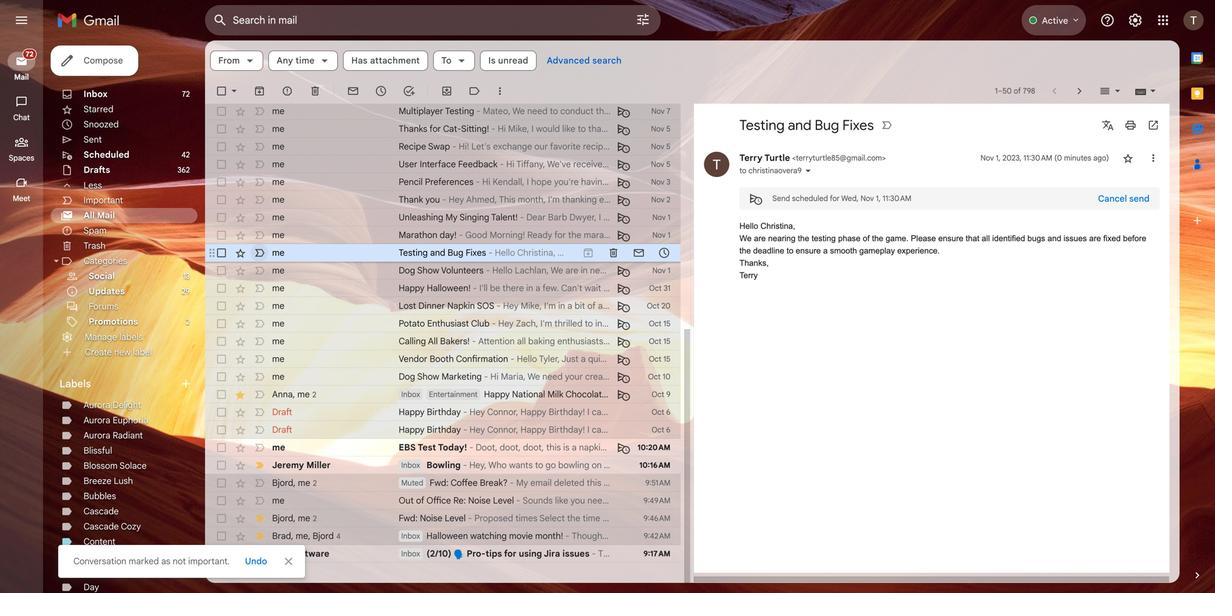 Task type: locate. For each thing, give the bounding box(es) containing it.
all mail
[[84, 210, 115, 221]]

gmail image
[[57, 8, 126, 33]]

2 dog from the top
[[399, 372, 415, 383]]

15 for vendor booth confirmation -
[[664, 355, 671, 364]]

0 vertical spatial nov 1
[[653, 213, 671, 223]]

manage
[[85, 332, 117, 343]]

16 row from the top
[[205, 369, 681, 386]]

not
[[173, 557, 186, 568]]

25 row from the top
[[205, 528, 681, 546]]

1 connor, from the top
[[487, 407, 519, 418]]

bjord for fwd: coffee break?
[[272, 478, 293, 489]]

row up swap
[[205, 120, 681, 138]]

to christinaovera9
[[740, 166, 802, 176]]

0 vertical spatial connor,
[[487, 407, 519, 418]]

show for marketing
[[417, 372, 440, 383]]

2 horizontal spatial testing
[[740, 117, 785, 134]]

1
[[668, 213, 671, 223], [668, 231, 671, 240], [668, 266, 671, 276]]

hey down the entertainment
[[470, 407, 485, 418]]

2 oct 6 from the top
[[652, 426, 671, 435]]

0 vertical spatial oct 15
[[649, 319, 671, 329]]

2 down 3
[[667, 195, 671, 205]]

game.
[[886, 234, 909, 243]]

- down confirmation
[[484, 372, 488, 383]]

0 vertical spatial of
[[863, 234, 870, 243]]

row up pencil preferences -
[[205, 156, 681, 174]]

show for volunteers
[[417, 265, 440, 276]]

fwd: up office
[[430, 478, 449, 489]]

wait right can't
[[585, 283, 601, 294]]

- left 9:17 am
[[590, 549, 598, 560]]

1, inside 'nov 1, 2023, 11:30 am (0 minutes ago)' cell
[[996, 154, 1001, 163]]

2 has scheduled message image from the top
[[618, 158, 630, 171]]

1 vertical spatial for
[[830, 194, 840, 204]]

terry turtle < terryturtle85@gmail.com >
[[740, 153, 886, 164]]

row down 'bowling' on the bottom left of page
[[205, 475, 681, 493]]

show down the 'booth'
[[417, 372, 440, 383]]

me for potato enthusiast club -
[[272, 319, 285, 330]]

1 happy birthday - hey connor, happy birthday! i can't wait to celebrate later! see you soon! from the top
[[399, 407, 763, 418]]

2 show from the top
[[417, 372, 440, 383]]

create new label link
[[85, 347, 152, 358]]

0 vertical spatial aurora
[[84, 400, 110, 411]]

any time
[[277, 55, 315, 66]]

23 row from the top
[[205, 493, 681, 510]]

i for ninth row from the bottom
[[588, 407, 590, 418]]

0 vertical spatial mail
[[14, 73, 29, 82]]

1 horizontal spatial are
[[1090, 234, 1102, 243]]

row up calling all bakers! - at the left of page
[[205, 315, 681, 333]]

2 inside the anna , me 2
[[312, 391, 317, 400]]

bjord , me 2 up brad , me , bjord 4
[[272, 513, 317, 524]]

1 6 from the top
[[667, 408, 671, 418]]

0 vertical spatial hey
[[470, 407, 485, 418]]

2 15 from the top
[[664, 337, 671, 347]]

fixes up volunteers in the top of the page
[[466, 248, 486, 259]]

alert containing conversation marked as not important.
[[20, 29, 1196, 579]]

testing down marathon
[[399, 248, 428, 259]]

0 vertical spatial celebrate
[[644, 407, 682, 418]]

content
[[84, 537, 116, 548]]

2 for -
[[313, 515, 317, 524]]

me for out of office re: noise level -
[[272, 496, 285, 507]]

0 horizontal spatial a
[[536, 283, 541, 294]]

1 row from the top
[[205, 103, 681, 120]]

has scheduled message image for thanks for cat-sitting! -
[[618, 123, 630, 136]]

navigation containing mail
[[0, 41, 44, 594]]

row down pencil preferences -
[[205, 191, 681, 209]]

None checkbox
[[215, 123, 228, 136], [215, 141, 228, 153], [215, 158, 228, 171], [215, 176, 228, 189], [215, 194, 228, 206], [215, 282, 228, 295], [215, 300, 228, 313], [215, 318, 228, 331], [215, 389, 228, 401], [215, 407, 228, 419], [215, 424, 228, 437], [215, 513, 228, 526], [215, 531, 228, 543], [215, 123, 228, 136], [215, 141, 228, 153], [215, 158, 228, 171], [215, 176, 228, 189], [215, 194, 228, 206], [215, 282, 228, 295], [215, 300, 228, 313], [215, 318, 228, 331], [215, 389, 228, 401], [215, 407, 228, 419], [215, 424, 228, 437], [215, 513, 228, 526], [215, 531, 228, 543]]

has scheduled message image for calling all bakers! -
[[618, 336, 630, 348]]

0 horizontal spatial for
[[430, 123, 441, 135]]

advanced search options image
[[631, 7, 656, 32]]

less
[[84, 180, 102, 191]]

user interface feedback -
[[399, 159, 507, 170]]

6 down 9
[[667, 408, 671, 418]]

snoozed link
[[84, 119, 119, 130]]

dog down vendor
[[399, 372, 415, 383]]

issues down month!
[[563, 549, 590, 560]]

row down today!
[[205, 457, 691, 475]]

- left i'll
[[473, 283, 477, 294]]

and inside row
[[430, 248, 446, 259]]

1 nov 1 from the top
[[653, 213, 671, 223]]

- up i'll
[[486, 265, 490, 276]]

1 has scheduled message image from the top
[[618, 123, 630, 136]]

of inside row
[[416, 496, 425, 507]]

toggle split pane mode image
[[1099, 85, 1112, 98]]

1 vertical spatial happy birthday - hey connor, happy birthday! i can't wait to celebrate later! see you soon!
[[399, 425, 763, 436]]

has scheduled message image for potato enthusiast club -
[[618, 318, 630, 331]]

1 vertical spatial bjord , me 2
[[272, 513, 317, 524]]

21 row from the top
[[205, 457, 691, 475]]

are left fixed
[[1090, 234, 1102, 243]]

2 i from the top
[[588, 425, 590, 436]]

nearing
[[769, 234, 796, 243]]

2 vertical spatial aurora
[[84, 431, 110, 442]]

birthday down the entertainment
[[427, 407, 461, 418]]

alert
[[20, 29, 1196, 579]]

🗣️ image
[[454, 550, 465, 561]]

0 horizontal spatial jira
[[272, 549, 289, 560]]

1 vertical spatial see
[[706, 425, 722, 436]]

row up hey,
[[205, 422, 763, 439]]

of inside hello christina, we are nearing the testing phase of the game. please ensure that all identified bugs and issues are fixed before the deadline to ensure a smooth gameplay experience. thanks, terry
[[863, 234, 870, 243]]

1 vertical spatial 1,
[[876, 194, 881, 204]]

ensure left that
[[939, 234, 964, 243]]

- down wants
[[517, 496, 521, 507]]

1 show from the top
[[417, 265, 440, 276]]

72 up mail heading
[[26, 50, 34, 59]]

for left wed,
[[830, 194, 840, 204]]

celebrate for 19th row from the top
[[644, 425, 682, 436]]

None checkbox
[[215, 85, 228, 98], [215, 105, 228, 118], [215, 211, 228, 224], [215, 229, 228, 242], [215, 247, 228, 260], [215, 265, 228, 277], [215, 336, 228, 348], [215, 353, 228, 366], [215, 371, 228, 384], [215, 442, 228, 455], [215, 460, 228, 472], [215, 477, 228, 490], [215, 495, 228, 508], [215, 85, 228, 98], [215, 105, 228, 118], [215, 211, 228, 224], [215, 229, 228, 242], [215, 247, 228, 260], [215, 265, 228, 277], [215, 336, 228, 348], [215, 353, 228, 366], [215, 371, 228, 384], [215, 442, 228, 455], [215, 460, 228, 472], [215, 477, 228, 490], [215, 495, 228, 508]]

is unread button
[[480, 51, 537, 71]]

1 soon! from the top
[[741, 407, 763, 418]]

row up the 'booth'
[[205, 333, 681, 351]]

1 1 from the top
[[668, 213, 671, 223]]

row down the 'booth'
[[205, 369, 681, 386]]

manage labels create new label
[[85, 332, 152, 358]]

drafts
[[84, 165, 110, 176]]

0 vertical spatial wait
[[585, 283, 601, 294]]

software
[[291, 549, 330, 560]]

a right in
[[536, 283, 541, 294]]

1 vertical spatial connor,
[[487, 425, 519, 436]]

0 vertical spatial bug
[[815, 117, 840, 134]]

0 vertical spatial 6
[[667, 408, 671, 418]]

1 vertical spatial bjord
[[272, 513, 293, 524]]

2 vertical spatial 5
[[667, 160, 671, 169]]

potato enthusiast club -
[[399, 319, 499, 330]]

0 vertical spatial 72
[[26, 50, 34, 59]]

1 vertical spatial dog
[[399, 372, 415, 383]]

2 birthday from the top
[[427, 425, 461, 436]]

42
[[182, 150, 190, 160]]

nov 1, 2023, 11:30 am (0 minutes ago) cell
[[981, 152, 1110, 165]]

1 hey from the top
[[470, 407, 485, 418]]

1 vertical spatial later!
[[684, 425, 704, 436]]

1 vertical spatial 72
[[182, 90, 190, 99]]

lush
[[114, 476, 133, 487]]

me for pencil preferences -
[[272, 177, 285, 188]]

aurora up blissful link
[[84, 431, 110, 442]]

3 has scheduled message image from the top
[[618, 176, 630, 189]]

labels heading
[[60, 378, 180, 391]]

0 horizontal spatial of
[[416, 496, 425, 507]]

- right club
[[492, 319, 496, 330]]

1 vertical spatial oct 15
[[649, 337, 671, 347]]

0 vertical spatial can't
[[592, 407, 612, 418]]

has scheduled message image for recipe swap -
[[618, 141, 630, 153]]

1 i from the top
[[588, 407, 590, 418]]

1, right wed,
[[876, 194, 881, 204]]

2 nov 5 from the top
[[651, 142, 671, 152]]

0 horizontal spatial cozy
[[84, 552, 104, 563]]

for for pro-tips for using jira issues
[[504, 549, 517, 560]]

birthday! down milk
[[549, 407, 585, 418]]

navigation
[[0, 41, 44, 594]]

2 row from the top
[[205, 120, 681, 138]]

has scheduled message image for pencil preferences -
[[618, 176, 630, 189]]

1 horizontal spatial issues
[[1064, 234, 1088, 243]]

me for calling all bakers! -
[[272, 336, 285, 347]]

row up dog show marketing - at the left bottom
[[205, 351, 681, 369]]

1 horizontal spatial cozy
[[121, 522, 141, 533]]

search in mail image
[[209, 9, 232, 32]]

report spam image
[[281, 85, 294, 98]]

2 connor, from the top
[[487, 425, 519, 436]]

bjord up brad
[[272, 513, 293, 524]]

row containing jira software
[[205, 546, 681, 564]]

row down testing and bug fixes -
[[205, 262, 681, 280]]

1 can't from the top
[[592, 407, 612, 418]]

1 vertical spatial wait
[[614, 407, 631, 418]]

later! for 19th row from the top
[[684, 425, 704, 436]]

hey up hey,
[[470, 425, 485, 436]]

1 horizontal spatial for
[[504, 549, 517, 560]]

and down marathon day! -
[[430, 248, 446, 259]]

for left cat-
[[430, 123, 441, 135]]

cozy up joyful
[[121, 522, 141, 533]]

row up fwd: noise level -
[[205, 493, 681, 510]]

0 horizontal spatial testing
[[399, 248, 428, 259]]

Search in mail text field
[[233, 14, 600, 27]]

thanks
[[399, 123, 428, 135]]

cancel
[[1099, 193, 1128, 204]]

0 vertical spatial and
[[788, 117, 812, 134]]

mail down 72 link
[[14, 73, 29, 82]]

bug inside row
[[448, 248, 464, 259]]

15
[[664, 319, 671, 329], [664, 337, 671, 347], [664, 355, 671, 364]]

0 vertical spatial oct 6
[[652, 408, 671, 418]]

issues
[[1064, 234, 1088, 243], [563, 549, 590, 560]]

ensure down "testing"
[[796, 246, 821, 256]]

from
[[218, 55, 240, 66]]

soon! for 19th row from the top
[[741, 425, 763, 436]]

can't down chocolate
[[592, 407, 612, 418]]

jira
[[272, 549, 289, 560], [544, 549, 561, 560]]

undo
[[245, 557, 267, 568]]

nov 5
[[651, 124, 671, 134], [651, 142, 671, 152], [651, 160, 671, 169]]

as
[[161, 557, 171, 568]]

1 vertical spatial aurora
[[84, 415, 110, 426]]

2 horizontal spatial for
[[830, 194, 840, 204]]

17 row from the top
[[205, 386, 681, 404]]

15 row from the top
[[205, 351, 681, 369]]

oct 20
[[647, 302, 671, 311]]

1 vertical spatial i
[[588, 425, 590, 436]]

1 vertical spatial can't
[[592, 425, 612, 436]]

2 happy birthday - hey connor, happy birthday! i can't wait to celebrate later! see you soon! from the top
[[399, 425, 763, 436]]

6 for 19th row from the top
[[667, 426, 671, 435]]

toolbar
[[576, 247, 677, 260]]

fixes for testing and bug fixes
[[843, 117, 874, 134]]

oct 6 for ninth row from the bottom
[[652, 408, 671, 418]]

1 vertical spatial birthday
[[427, 425, 461, 436]]

18 row from the top
[[205, 404, 763, 422]]

2 vertical spatial nov 5
[[651, 160, 671, 169]]

any
[[277, 55, 293, 66]]

time
[[296, 55, 315, 66]]

starred
[[84, 104, 113, 115]]

1 vertical spatial oct 6
[[652, 426, 671, 435]]

settings image
[[1128, 13, 1144, 28]]

to inside hello christina, we are nearing the testing phase of the game. please ensure that all identified bugs and issues are fixed before the deadline to ensure a smooth gameplay experience. thanks, terry
[[787, 246, 794, 256]]

1 horizontal spatial of
[[863, 234, 870, 243]]

oct 15
[[649, 319, 671, 329], [649, 337, 671, 347], [649, 355, 671, 364]]

bakers!
[[440, 336, 470, 347]]

3 has scheduled message image from the top
[[618, 194, 630, 206]]

22 row from the top
[[205, 475, 681, 493]]

1 draft from the top
[[272, 407, 292, 418]]

2 vertical spatial 1
[[668, 266, 671, 276]]

categories link
[[84, 256, 127, 267]]

all up spam
[[84, 210, 95, 221]]

3 1 from the top
[[668, 266, 671, 276]]

2 has scheduled message image from the top
[[618, 141, 630, 153]]

bjord left 4
[[313, 531, 334, 542]]

20
[[662, 302, 671, 311]]

noise down office
[[420, 514, 443, 525]]

nov 3
[[651, 178, 671, 187]]

has scheduled message image
[[618, 105, 630, 118], [618, 158, 630, 171], [618, 194, 630, 206], [618, 211, 630, 224], [618, 229, 630, 242], [618, 318, 630, 331], [618, 371, 630, 384]]

6 up "10:20 am"
[[667, 426, 671, 435]]

1 birthday from the top
[[427, 407, 461, 418]]

has scheduled message image for dog show volunteers -
[[618, 265, 630, 277]]

row down halloween
[[205, 546, 681, 564]]

has scheduled message image for multiplayer testing -
[[618, 105, 630, 118]]

terry turtle cell
[[740, 153, 886, 164]]

1 horizontal spatial and
[[788, 117, 812, 134]]

dog show marketing -
[[399, 372, 491, 383]]

1 vertical spatial 5
[[667, 142, 671, 152]]

6 has scheduled message image from the top
[[618, 300, 630, 313]]

draft
[[272, 407, 292, 418], [272, 425, 292, 436]]

1 dog from the top
[[399, 265, 415, 276]]

break?
[[480, 478, 508, 489]]

bjord , me 2 for -
[[272, 513, 317, 524]]

a inside row
[[536, 283, 541, 294]]

6 row from the top
[[205, 191, 681, 209]]

-
[[477, 106, 481, 117], [492, 123, 496, 135], [453, 141, 457, 152], [500, 159, 504, 170], [476, 177, 480, 188], [442, 194, 447, 205], [520, 212, 524, 223], [459, 230, 463, 241], [489, 248, 493, 259], [486, 265, 490, 276], [473, 283, 477, 294], [497, 301, 501, 312], [492, 319, 496, 330], [472, 336, 476, 347], [511, 354, 515, 365], [484, 372, 488, 383], [463, 407, 468, 418], [463, 425, 468, 436], [470, 443, 474, 454], [463, 460, 467, 471], [510, 478, 514, 489], [517, 496, 521, 507], [468, 514, 472, 525], [566, 531, 570, 542], [590, 549, 598, 560]]

3 row from the top
[[205, 138, 681, 156]]

1 horizontal spatial 11:30 am
[[1024, 154, 1053, 163]]

inbox left (2/10)
[[401, 550, 420, 559]]

10 row from the top
[[205, 262, 681, 280]]

1 cascade from the top
[[84, 507, 119, 518]]

fixes inside row
[[466, 248, 486, 259]]

draft for ninth row from the bottom
[[272, 407, 292, 418]]

2 vertical spatial you
[[724, 425, 739, 436]]

me for thank you -
[[272, 194, 285, 205]]

oct 15 for vendor booth confirmation -
[[649, 355, 671, 364]]

- down out of office re: noise level -
[[468, 514, 472, 525]]

15 for potato enthusiast club -
[[664, 319, 671, 329]]

1 oct 15 from the top
[[649, 319, 671, 329]]

2 later! from the top
[[684, 425, 704, 436]]

testing up cat-
[[445, 106, 474, 117]]

booth
[[430, 354, 454, 365]]

2 vertical spatial wait
[[614, 425, 631, 436]]

1 vertical spatial nov 1
[[653, 231, 671, 240]]

0 vertical spatial fwd:
[[430, 478, 449, 489]]

for right tips
[[504, 549, 517, 560]]

bug for testing and bug fixes
[[815, 117, 840, 134]]

- right day!
[[459, 230, 463, 241]]

issues inside hello christina, we are nearing the testing phase of the game. please ensure that all identified bugs and issues are fixed before the deadline to ensure a smooth gameplay experience. thanks, terry
[[1064, 234, 1088, 243]]

tab list
[[1180, 41, 1216, 548]]

cozy up crepes link
[[84, 552, 104, 563]]

has scheduled message image for unleashing my singing talent! -
[[618, 211, 630, 224]]

row up halloween
[[205, 510, 681, 528]]

1 nov 5 from the top
[[651, 124, 671, 134]]

1 celebrate from the top
[[644, 407, 682, 418]]

row containing brad
[[205, 528, 681, 546]]

birthday for ninth row from the bottom
[[427, 407, 461, 418]]

26 row from the top
[[205, 546, 681, 564]]

bjord , me 2 down the jeremy
[[272, 478, 317, 489]]

1 5 from the top
[[667, 124, 671, 134]]

0 vertical spatial you
[[426, 194, 440, 205]]

noise
[[468, 496, 491, 507], [420, 514, 443, 525]]

swap
[[428, 141, 450, 152]]

aurora up aurora euphoria
[[84, 400, 110, 411]]

can't for ninth row from the bottom
[[592, 407, 612, 418]]

for for send scheduled for wed, nov 1, 11:30 am
[[830, 194, 840, 204]]

0 horizontal spatial fixes
[[466, 248, 486, 259]]

cascade for cascade link at left
[[84, 507, 119, 518]]

1 vertical spatial you
[[724, 407, 739, 418]]

the up gameplay
[[872, 234, 884, 243]]

row up (2/10)
[[205, 528, 681, 546]]

inbox inside inbox halloween watching movie month! -
[[401, 532, 420, 542]]

2 soon! from the top
[[741, 425, 763, 436]]

nov for multiplayer testing -
[[652, 107, 665, 116]]

celebrate for ninth row from the bottom
[[644, 407, 682, 418]]

aurora for aurora delight
[[84, 400, 110, 411]]

thanks for cat-sitting! -
[[399, 123, 498, 135]]

0 vertical spatial level
[[493, 496, 514, 507]]

1 horizontal spatial jira
[[544, 549, 561, 560]]

there
[[503, 283, 524, 294]]

anna
[[272, 389, 293, 400]]

labels image
[[469, 85, 481, 98]]

see
[[706, 407, 722, 418], [706, 425, 722, 436]]

1, left 2023,
[[996, 154, 1001, 163]]

row up the thanks for cat-sitting! -
[[205, 103, 681, 120]]

older image
[[1074, 85, 1087, 98]]

3 15 from the top
[[664, 355, 671, 364]]

1 horizontal spatial fixes
[[843, 117, 874, 134]]

20 row from the top
[[205, 439, 681, 457]]

not starred image
[[1122, 152, 1135, 165]]

row up interface
[[205, 138, 681, 156]]

and for testing and bug fixes
[[788, 117, 812, 134]]

row down the entertainment
[[205, 404, 763, 422]]

1 vertical spatial 6
[[667, 426, 671, 435]]

7 has scheduled message image from the top
[[618, 371, 630, 384]]

national
[[512, 389, 546, 401]]

happy birthday - hey connor, happy birthday! i can't wait to celebrate later! see you soon! for ninth row from the bottom
[[399, 407, 763, 418]]

0 vertical spatial birthday
[[427, 407, 461, 418]]

testing and bug fixes main content
[[205, 0, 1180, 584]]

birthday! up bowling
[[549, 425, 585, 436]]

1 vertical spatial 11:30 am
[[883, 194, 912, 204]]

fixes left "not important" switch
[[843, 117, 874, 134]]

4 has scheduled message image from the top
[[618, 265, 630, 277]]

and right bugs
[[1048, 234, 1062, 243]]

2 celebrate from the top
[[644, 425, 682, 436]]

inbox inside inbox bowling - hey, who wants to go bowling on thursday after work?
[[401, 461, 420, 471]]

bug up volunteers in the top of the page
[[448, 248, 464, 259]]

spam
[[84, 225, 107, 237]]

more image
[[494, 85, 507, 98]]

5 for sitting!
[[667, 124, 671, 134]]

has
[[352, 55, 368, 66]]

has scheduled message image for ebs test today! -
[[618, 442, 630, 455]]

0 vertical spatial all
[[84, 210, 95, 221]]

0 vertical spatial bjord
[[272, 478, 293, 489]]

nov for unleashing my singing talent! -
[[653, 213, 666, 223]]

3 5 from the top
[[667, 160, 671, 169]]

2 down miller
[[313, 479, 317, 489]]

row down dog show marketing - at the left bottom
[[205, 386, 681, 404]]

1 for talent!
[[668, 213, 671, 223]]

oct 15 for potato enthusiast club -
[[649, 319, 671, 329]]

bug up terryturtle85@gmail.com
[[815, 117, 840, 134]]

ensure
[[939, 234, 964, 243], [796, 246, 821, 256]]

1 vertical spatial mail
[[97, 210, 115, 221]]

0 vertical spatial bjord , me 2
[[272, 478, 317, 489]]

10 has scheduled message image from the top
[[618, 442, 630, 455]]

72 link
[[8, 49, 37, 71]]

me for testing and bug fixes -
[[272, 248, 285, 259]]

0 vertical spatial 15
[[664, 319, 671, 329]]

1 horizontal spatial fwd:
[[430, 478, 449, 489]]

2 oct 15 from the top
[[649, 337, 671, 347]]

social
[[89, 271, 115, 282]]

who
[[489, 460, 507, 471]]

2 right anna
[[312, 391, 317, 400]]

can't
[[592, 407, 612, 418], [592, 425, 612, 436]]

3 nov 1 from the top
[[653, 266, 671, 276]]

1 aurora from the top
[[84, 400, 110, 411]]

0 vertical spatial cascade
[[84, 507, 119, 518]]

5 has scheduled message image from the top
[[618, 229, 630, 242]]

cascade down bubbles
[[84, 507, 119, 518]]

out of office re: noise level -
[[399, 496, 523, 507]]

5 has scheduled message image from the top
[[618, 282, 630, 295]]

1 horizontal spatial a
[[824, 246, 828, 256]]

create
[[85, 347, 112, 358]]

your
[[631, 283, 649, 294]]

3 nov 5 from the top
[[651, 160, 671, 169]]

happy
[[399, 283, 425, 294], [484, 389, 510, 401], [399, 407, 425, 418], [521, 407, 547, 418], [399, 425, 425, 436], [521, 425, 547, 436]]

7 has scheduled message image from the top
[[618, 336, 630, 348]]

2 6 from the top
[[667, 426, 671, 435]]

2 vertical spatial 15
[[664, 355, 671, 364]]

jira down month!
[[544, 549, 561, 560]]

1 oct 6 from the top
[[652, 408, 671, 418]]

1 vertical spatial and
[[1048, 234, 1062, 243]]

2 aurora from the top
[[84, 415, 110, 426]]

0 vertical spatial show
[[417, 265, 440, 276]]

0 vertical spatial happy birthday - hey connor, happy birthday! i can't wait to celebrate later! see you soon!
[[399, 407, 763, 418]]

are right we
[[754, 234, 766, 243]]

5 row from the top
[[205, 174, 681, 191]]

8 has scheduled message image from the top
[[618, 353, 630, 366]]

enthusiast
[[427, 319, 469, 330]]

0 vertical spatial soon!
[[741, 407, 763, 418]]

0 vertical spatial ensure
[[939, 234, 964, 243]]

1 vertical spatial birthday!
[[549, 425, 585, 436]]

cascade cozy
[[84, 522, 141, 533]]

has scheduled message image
[[618, 123, 630, 136], [618, 141, 630, 153], [618, 176, 630, 189], [618, 265, 630, 277], [618, 282, 630, 295], [618, 300, 630, 313], [618, 336, 630, 348], [618, 353, 630, 366], [618, 389, 630, 401], [618, 442, 630, 455]]

2 can't from the top
[[592, 425, 612, 436]]

the down we
[[740, 246, 751, 256]]

connor, up who
[[487, 425, 519, 436]]

inbox halloween watching movie month! -
[[401, 531, 572, 542]]

2 bjord , me 2 from the top
[[272, 513, 317, 524]]

issues left fixed
[[1064, 234, 1088, 243]]

0 horizontal spatial mail
[[14, 73, 29, 82]]

of
[[863, 234, 870, 243], [416, 496, 425, 507]]

1 bjord , me 2 from the top
[[272, 478, 317, 489]]

inbox up the muted
[[401, 461, 420, 471]]

dog up lost
[[399, 265, 415, 276]]

- right sitting!
[[492, 123, 496, 135]]

6 has scheduled message image from the top
[[618, 318, 630, 331]]

testing
[[812, 234, 836, 243]]

1 vertical spatial celebrate
[[644, 425, 682, 436]]

level down break?
[[493, 496, 514, 507]]

0 horizontal spatial fwd:
[[399, 514, 418, 525]]

and for testing and bug fixes -
[[430, 248, 446, 259]]

, for halloween watching movie month!
[[291, 531, 294, 542]]

label
[[133, 347, 152, 358]]

4 has scheduled message image from the top
[[618, 211, 630, 224]]

oct 15 for calling all bakers! -
[[649, 337, 671, 347]]

2 draft from the top
[[272, 425, 292, 436]]

3 aurora from the top
[[84, 431, 110, 442]]

oct 6 down the oct 9
[[652, 408, 671, 418]]

0 horizontal spatial 72
[[26, 50, 34, 59]]

nov for thanks for cat-sitting! -
[[651, 124, 665, 134]]

9 row from the top
[[205, 244, 681, 262]]

(2/10)
[[427, 549, 454, 560]]

row
[[205, 103, 681, 120], [205, 120, 681, 138], [205, 138, 681, 156], [205, 156, 681, 174], [205, 174, 681, 191], [205, 191, 681, 209], [205, 209, 681, 227], [205, 227, 681, 244], [205, 244, 681, 262], [205, 262, 681, 280], [205, 280, 693, 298], [205, 298, 681, 315], [205, 315, 681, 333], [205, 333, 681, 351], [205, 351, 681, 369], [205, 369, 681, 386], [205, 386, 681, 404], [205, 404, 763, 422], [205, 422, 763, 439], [205, 439, 681, 457], [205, 457, 691, 475], [205, 475, 681, 493], [205, 493, 681, 510], [205, 510, 681, 528], [205, 528, 681, 546], [205, 546, 681, 564]]

all inside row
[[428, 336, 438, 347]]

spaces heading
[[0, 153, 43, 163]]

72 inside 72 link
[[26, 50, 34, 59]]

bjord , me 2 for fwd: coffee break?
[[272, 478, 317, 489]]

2 terry from the top
[[740, 271, 758, 281]]

0 horizontal spatial 1,
[[876, 194, 881, 204]]

1 vertical spatial terry
[[740, 271, 758, 281]]

bowling
[[427, 460, 461, 471]]

0 horizontal spatial noise
[[420, 514, 443, 525]]

row down interface
[[205, 174, 681, 191]]

scheduled link
[[84, 149, 130, 161]]

1 are from the left
[[754, 234, 766, 243]]

my
[[446, 212, 458, 223]]

me
[[272, 106, 285, 117], [272, 123, 285, 135], [272, 141, 285, 152], [272, 159, 285, 170], [272, 177, 285, 188], [272, 194, 285, 205], [272, 212, 285, 223], [272, 230, 285, 241], [272, 248, 285, 259], [272, 265, 285, 276], [272, 283, 285, 294], [272, 301, 285, 312], [272, 319, 285, 330], [272, 336, 285, 347], [272, 354, 285, 365], [272, 372, 285, 383], [298, 389, 310, 400], [272, 443, 285, 454], [298, 478, 310, 489], [272, 496, 285, 507], [298, 513, 310, 524], [296, 531, 308, 542]]

2 are from the left
[[1090, 234, 1102, 243]]

club
[[471, 319, 490, 330]]

row containing anna
[[205, 386, 681, 404]]

1 vertical spatial hey
[[470, 425, 485, 436]]

- right break?
[[510, 478, 514, 489]]

bjord for -
[[272, 513, 293, 524]]

sent link
[[84, 134, 102, 145]]

2 birthday! from the top
[[549, 425, 585, 436]]

i
[[588, 407, 590, 418], [588, 425, 590, 436]]

me for dog show marketing -
[[272, 372, 285, 383]]

anna , me 2
[[272, 389, 317, 400]]

8 row from the top
[[205, 227, 681, 244]]

2 for fwd: coffee break?
[[313, 479, 317, 489]]

mail
[[14, 73, 29, 82], [97, 210, 115, 221]]

2 hey from the top
[[470, 425, 485, 436]]

row up 'bowling' on the bottom left of page
[[205, 439, 681, 457]]

1 horizontal spatial ensure
[[939, 234, 964, 243]]

sos
[[477, 301, 495, 312]]

a down "testing"
[[824, 246, 828, 256]]

1 has scheduled message image from the top
[[618, 105, 630, 118]]

brad , me , bjord 4
[[272, 531, 341, 542]]

1 horizontal spatial noise
[[468, 496, 491, 507]]

all
[[982, 234, 991, 243]]

to
[[740, 166, 747, 176], [787, 246, 794, 256], [604, 283, 612, 294], [633, 407, 641, 418], [633, 425, 641, 436], [535, 460, 544, 471]]

support image
[[1101, 13, 1116, 28]]

wait up thursday
[[614, 425, 631, 436]]



Task type: vqa. For each thing, say whether or not it's contained in the screenshot.
Emails
no



Task type: describe. For each thing, give the bounding box(es) containing it.
draft for 19th row from the top
[[272, 425, 292, 436]]

testing for testing and bug fixes -
[[399, 248, 428, 259]]

terryturtle85@gmail.com
[[796, 154, 883, 163]]

nov for thank you -
[[652, 195, 665, 205]]

go
[[546, 460, 556, 471]]

, for fwd: coffee break?
[[293, 478, 296, 489]]

hey for ninth row from the bottom
[[470, 407, 485, 418]]

has attachment button
[[343, 51, 428, 71]]

has scheduled message image for thank you -
[[618, 194, 630, 206]]

calling
[[399, 336, 426, 347]]

362
[[178, 166, 190, 175]]

bugs
[[1028, 234, 1046, 243]]

search
[[593, 55, 622, 66]]

snooze image
[[375, 85, 388, 98]]

cascade for cascade cozy
[[84, 522, 119, 533]]

dog for dog show marketing -
[[399, 372, 415, 383]]

lost
[[399, 301, 416, 312]]

6 for ninth row from the bottom
[[667, 408, 671, 418]]

4
[[336, 532, 341, 542]]

0 vertical spatial noise
[[468, 496, 491, 507]]

1 vertical spatial cozy
[[84, 552, 104, 563]]

1 see from the top
[[706, 407, 722, 418]]

Search in mail search field
[[205, 5, 661, 35]]

crepes link
[[84, 567, 113, 578]]

me for lost dinner napkin sos -
[[272, 301, 285, 312]]

nov 5 for sitting!
[[651, 124, 671, 134]]

me for happy halloween! - i'll be there in a few. can't wait to see your costumes!
[[272, 283, 285, 294]]

2 horizontal spatial the
[[872, 234, 884, 243]]

- right today!
[[470, 443, 474, 454]]

cascade cozy link
[[84, 522, 141, 533]]

1 horizontal spatial mail
[[97, 210, 115, 221]]

blissful
[[84, 446, 112, 457]]

24 row from the top
[[205, 510, 681, 528]]

important.
[[188, 557, 230, 568]]

nov 1 for -
[[653, 266, 671, 276]]

singing
[[460, 212, 490, 223]]

breeze
[[84, 476, 112, 487]]

we
[[740, 234, 752, 243]]

1 for -
[[668, 266, 671, 276]]

1 terry from the top
[[740, 153, 763, 164]]

- up today!
[[463, 425, 468, 436]]

bug for testing and bug fixes -
[[448, 248, 464, 259]]

0 horizontal spatial level
[[445, 514, 466, 525]]

14 row from the top
[[205, 333, 681, 351]]

content link
[[84, 537, 116, 548]]

1 horizontal spatial 72
[[182, 90, 190, 99]]

aurora for aurora radiant
[[84, 431, 110, 442]]

- right swap
[[453, 141, 457, 152]]

hey for 19th row from the top
[[470, 425, 485, 436]]

10:16 am
[[640, 461, 671, 471]]

snoozed
[[84, 119, 119, 130]]

issues inside row
[[563, 549, 590, 560]]

inbox down vendor
[[401, 390, 420, 400]]

nov for pencil preferences -
[[651, 178, 665, 187]]

later! for ninth row from the bottom
[[684, 407, 704, 418]]

- up be
[[489, 248, 493, 259]]

me for user interface feedback -
[[272, 159, 285, 170]]

testing for testing and bug fixes
[[740, 117, 785, 134]]

- right feedback
[[500, 159, 504, 170]]

birthday for 19th row from the top
[[427, 425, 461, 436]]

thank you -
[[399, 194, 449, 205]]

euphoria
[[113, 415, 149, 426]]

ago)
[[1094, 154, 1110, 163]]

row containing jeremy miller
[[205, 457, 691, 475]]

, for -
[[293, 513, 296, 524]]

happy birthday - hey connor, happy birthday! i can't wait to celebrate later! see you soon! for 19th row from the top
[[399, 425, 763, 436]]

aurora radiant link
[[84, 431, 143, 442]]

0 horizontal spatial 11:30 am
[[883, 194, 912, 204]]

Not starred checkbox
[[1122, 152, 1135, 165]]

me for vendor booth confirmation -
[[272, 354, 285, 365]]

not important switch
[[881, 119, 893, 132]]

- right confirmation
[[511, 354, 515, 365]]

1 vertical spatial fwd:
[[399, 514, 418, 525]]

new
[[114, 347, 131, 358]]

<
[[793, 154, 796, 163]]

mail inside heading
[[14, 73, 29, 82]]

- down the entertainment
[[463, 407, 468, 418]]

happy halloween! - i'll be there in a few. can't wait to see your costumes!
[[399, 283, 693, 294]]

hello christina, we are nearing the testing phase of the game. please ensure that all identified bugs and issues are fixed before the deadline to ensure a smooth gameplay experience. thanks, terry
[[740, 222, 1147, 281]]

has scheduled message image for happy halloween! - i'll be there in a few. can't wait to see your costumes!
[[618, 282, 630, 295]]

miller
[[307, 460, 331, 471]]

important link
[[84, 195, 123, 206]]

nov 1 for talent!
[[653, 213, 671, 223]]

oct 6 for 19th row from the top
[[652, 426, 671, 435]]

wait for 19th row from the top
[[614, 425, 631, 436]]

0 vertical spatial for
[[430, 123, 441, 135]]

connor, for 19th row from the top
[[487, 425, 519, 436]]

mail heading
[[0, 72, 43, 82]]

- down pencil preferences -
[[442, 194, 447, 205]]

cancel send
[[1099, 193, 1150, 204]]

on
[[592, 460, 602, 471]]

me for ebs test today! -
[[272, 443, 285, 454]]

0 horizontal spatial the
[[740, 246, 751, 256]]

1 birthday! from the top
[[549, 407, 585, 418]]

0 horizontal spatial all
[[84, 210, 95, 221]]

- right sos
[[497, 301, 501, 312]]

pencil preferences -
[[399, 177, 482, 188]]

out
[[399, 496, 414, 507]]

inbox up starred link
[[84, 89, 108, 100]]

me for recipe swap -
[[272, 141, 285, 152]]

11 row from the top
[[205, 280, 693, 298]]

movie
[[509, 531, 533, 542]]

nov 5 for -
[[651, 160, 671, 169]]

2 nov 1 from the top
[[653, 231, 671, 240]]

important
[[84, 195, 123, 206]]

deadline
[[754, 246, 785, 256]]

day!
[[440, 230, 457, 241]]

to button
[[433, 51, 475, 71]]

updates
[[89, 286, 125, 297]]

chocolate
[[566, 389, 607, 401]]

meet heading
[[0, 194, 43, 204]]

move to inbox image
[[441, 85, 453, 98]]

archive image
[[253, 85, 266, 98]]

jeremy miller
[[272, 460, 331, 471]]

has scheduled message image for user interface feedback -
[[618, 158, 630, 171]]

solace
[[120, 461, 147, 472]]

oct 10
[[648, 373, 671, 382]]

- down feedback
[[476, 177, 480, 188]]

- left hey,
[[463, 460, 467, 471]]

9 has scheduled message image from the top
[[618, 389, 630, 401]]

delete image
[[309, 85, 322, 98]]

select input tool image
[[1150, 86, 1158, 96]]

has scheduled message image for marathon day! -
[[618, 229, 630, 242]]

i for 19th row from the top
[[588, 425, 590, 436]]

nov for dog show volunteers -
[[653, 266, 666, 276]]

terry inside hello christina, we are nearing the testing phase of the game. please ensure that all identified bugs and issues are fixed before the deadline to ensure a smooth gameplay experience. thanks, terry
[[740, 271, 758, 281]]

user
[[399, 159, 418, 170]]

muted
[[401, 479, 424, 489]]

breeze lush link
[[84, 476, 133, 487]]

2 down 29
[[186, 318, 190, 327]]

me for multiplayer testing -
[[272, 106, 285, 117]]

labels
[[119, 332, 143, 343]]

jira software
[[272, 549, 330, 560]]

aurora for aurora euphoria
[[84, 415, 110, 426]]

a inside hello christina, we are nearing the testing phase of the game. please ensure that all identified bugs and issues are fixed before the deadline to ensure a smooth gameplay experience. thanks, terry
[[824, 246, 828, 256]]

2 jira from the left
[[544, 549, 561, 560]]

you for ninth row from the bottom
[[724, 407, 739, 418]]

after
[[644, 460, 663, 471]]

9:17 am
[[644, 550, 671, 559]]

(0
[[1055, 154, 1063, 163]]

aurora delight
[[84, 400, 141, 411]]

dog for dog show volunteers -
[[399, 265, 415, 276]]

using
[[519, 549, 542, 560]]

drafts link
[[84, 165, 110, 176]]

feedback
[[458, 159, 498, 170]]

less button
[[51, 178, 198, 193]]

add to tasks image
[[403, 85, 415, 98]]

blossom solace link
[[84, 461, 147, 472]]

7 row from the top
[[205, 209, 681, 227]]

gameplay
[[860, 246, 896, 256]]

cancel send button
[[1089, 187, 1160, 210]]

aurora delight link
[[84, 400, 141, 411]]

2 1 from the top
[[668, 231, 671, 240]]

can't for 19th row from the top
[[592, 425, 612, 436]]

5 for -
[[667, 160, 671, 169]]

soon! for ninth row from the bottom
[[741, 407, 763, 418]]

15 for calling all bakers! -
[[664, 337, 671, 347]]

nov for recipe swap -
[[651, 142, 665, 152]]

4 row from the top
[[205, 156, 681, 174]]

you for 19th row from the top
[[724, 425, 739, 436]]

nov for user interface feedback -
[[651, 160, 665, 169]]

11:30 am inside cell
[[1024, 154, 1053, 163]]

- right talent!
[[520, 212, 524, 223]]

- up sitting!
[[477, 106, 481, 117]]

important according to google magic. switch
[[253, 548, 266, 561]]

me for marathon day! -
[[272, 230, 285, 241]]

and inside hello christina, we are nearing the testing phase of the game. please ensure that all identified bugs and issues are fixed before the deadline to ensure a smooth gameplay experience. thanks, terry
[[1048, 234, 1062, 243]]

main menu image
[[14, 13, 29, 28]]

nov inside cell
[[981, 154, 994, 163]]

toolbar inside row
[[576, 247, 677, 260]]

9
[[667, 390, 671, 400]]

1 jira from the left
[[272, 549, 289, 560]]

2 for happy national milk chocolate day!
[[312, 391, 317, 400]]

thank
[[399, 194, 423, 205]]

1 horizontal spatial level
[[493, 496, 514, 507]]

nov for marathon day! -
[[653, 231, 666, 240]]

cozy joyful
[[84, 552, 130, 563]]

pro-
[[467, 549, 486, 560]]

identified
[[993, 234, 1026, 243]]

me for dog show volunteers -
[[272, 265, 285, 276]]

marathon day! -
[[399, 230, 465, 241]]

wait for ninth row from the bottom
[[614, 407, 631, 418]]

13 row from the top
[[205, 315, 681, 333]]

, for happy national milk chocolate day!
[[293, 389, 295, 400]]

has scheduled message image for dog show marketing -
[[618, 371, 630, 384]]

connor, for ninth row from the bottom
[[487, 407, 519, 418]]

mark as unread image
[[347, 85, 360, 98]]

3
[[667, 178, 671, 187]]

fixes for testing and bug fixes -
[[466, 248, 486, 259]]

scheduled
[[84, 149, 130, 161]]

2 5 from the top
[[667, 142, 671, 152]]

spaces
[[9, 154, 34, 163]]

13
[[183, 272, 190, 281]]

all mail link
[[84, 210, 115, 221]]

cat-
[[443, 123, 461, 135]]

1 vertical spatial noise
[[420, 514, 443, 525]]

be
[[490, 283, 501, 294]]

from button
[[210, 51, 264, 71]]

12 row from the top
[[205, 298, 681, 315]]

is
[[489, 55, 496, 66]]

can't
[[561, 283, 583, 294]]

has scheduled message image for lost dinner napkin sos -
[[618, 300, 630, 313]]

- down club
[[472, 336, 476, 347]]

delight
[[113, 400, 141, 411]]

0 horizontal spatial ensure
[[796, 246, 821, 256]]

me for unleashing my singing talent! -
[[272, 212, 285, 223]]

halloween!
[[427, 283, 471, 294]]

me for thanks for cat-sitting! -
[[272, 123, 285, 135]]

1 horizontal spatial testing
[[445, 106, 474, 117]]

sent
[[84, 134, 102, 145]]

2 see from the top
[[706, 425, 722, 436]]

oct 31
[[649, 284, 671, 293]]

dog show volunteers -
[[399, 265, 493, 276]]

2 vertical spatial bjord
[[313, 531, 334, 542]]

9:49 am
[[644, 497, 671, 506]]

has scheduled message image for vendor booth confirmation -
[[618, 353, 630, 366]]

chat heading
[[0, 113, 43, 123]]

1 horizontal spatial the
[[798, 234, 810, 243]]

19 row from the top
[[205, 422, 763, 439]]

- right month!
[[566, 531, 570, 542]]

29
[[182, 287, 190, 297]]

hey,
[[470, 460, 487, 471]]

updates link
[[89, 286, 125, 297]]

joyful
[[105, 552, 130, 563]]

bowling
[[558, 460, 590, 471]]



